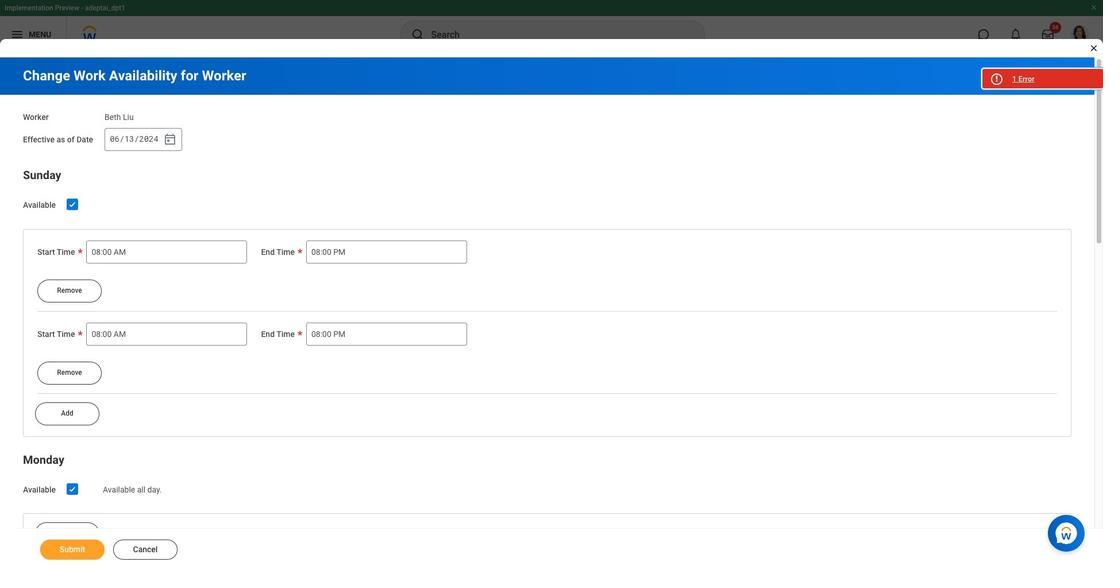 Task type: describe. For each thing, give the bounding box(es) containing it.
check small image
[[66, 198, 79, 211]]

inbox large image
[[1043, 29, 1054, 40]]

close change work availability for worker image
[[1090, 44, 1099, 53]]

profile logan mcneil element
[[1064, 22, 1097, 47]]

check small image
[[66, 482, 79, 496]]

notifications large image
[[1010, 29, 1022, 40]]

workday assistant region
[[1048, 511, 1090, 552]]



Task type: locate. For each thing, give the bounding box(es) containing it.
main content
[[0, 57, 1104, 571]]

calendar image
[[163, 133, 177, 146]]

beth liu element
[[105, 110, 134, 122]]

exclamation image
[[992, 75, 1001, 83]]

banner
[[0, 0, 1104, 53]]

None text field
[[86, 241, 247, 264]]

close environment banner image
[[1091, 4, 1098, 11]]

search image
[[411, 28, 424, 41]]

group
[[105, 128, 182, 151], [23, 166, 1072, 437], [37, 241, 1058, 303], [37, 323, 1058, 385], [23, 451, 1072, 558]]

None text field
[[306, 241, 467, 264], [86, 323, 247, 346], [306, 323, 467, 346], [306, 241, 467, 264], [86, 323, 247, 346], [306, 323, 467, 346]]

dialog
[[0, 0, 1104, 571]]



Task type: vqa. For each thing, say whether or not it's contained in the screenshot.
search ICON
yes



